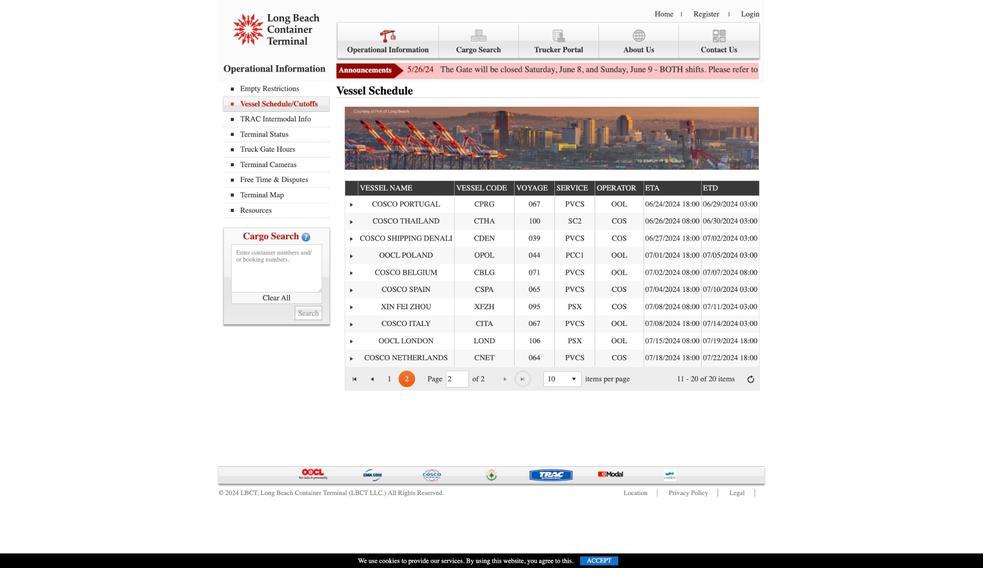 Task type: describe. For each thing, give the bounding box(es) containing it.
Enter container numbers and/ or booking numbers.  text field
[[231, 244, 322, 292]]

3 row from the top
[[345, 213, 760, 230]]

7 row from the top
[[345, 281, 760, 298]]

6 row from the top
[[345, 264, 760, 281]]

Page sizes drop down field
[[544, 371, 582, 387]]

refresh image
[[747, 375, 755, 383]]

10 row from the top
[[345, 333, 760, 350]]

8 row from the top
[[345, 298, 760, 316]]

Page 2 field
[[448, 372, 467, 386]]

1 horizontal spatial menu bar
[[337, 22, 760, 58]]



Task type: locate. For each thing, give the bounding box(es) containing it.
menu bar
[[337, 22, 760, 58], [224, 81, 334, 218]]

cell
[[345, 196, 358, 213], [358, 196, 455, 213], [455, 196, 515, 213], [515, 196, 555, 213], [555, 196, 595, 213], [595, 196, 644, 213], [644, 196, 702, 213], [702, 196, 760, 213], [345, 213, 358, 230], [358, 213, 455, 230], [455, 213, 515, 230], [515, 213, 555, 230], [555, 213, 595, 230], [595, 213, 644, 230], [644, 213, 702, 230], [702, 213, 760, 230], [345, 230, 358, 247], [358, 230, 455, 247], [455, 230, 515, 247], [515, 230, 555, 247], [555, 230, 595, 247], [595, 230, 644, 247], [644, 230, 702, 247], [702, 230, 760, 247], [345, 247, 358, 264], [358, 247, 455, 264], [455, 247, 515, 264], [515, 247, 555, 264], [555, 247, 595, 264], [595, 247, 644, 264], [644, 247, 702, 264], [702, 247, 760, 264], [345, 264, 358, 281], [358, 264, 455, 281], [455, 264, 515, 281], [515, 264, 555, 281], [555, 264, 595, 281], [595, 264, 644, 281], [644, 264, 702, 281], [702, 264, 760, 281], [345, 281, 358, 298], [358, 281, 455, 298], [455, 281, 515, 298], [515, 281, 555, 298], [555, 281, 595, 298], [595, 281, 644, 298], [644, 281, 702, 298], [702, 281, 760, 298], [345, 298, 358, 316], [358, 298, 455, 316], [455, 298, 515, 316], [515, 298, 555, 316], [555, 298, 595, 316], [595, 298, 644, 316], [644, 298, 702, 316], [702, 298, 760, 316], [345, 316, 358, 333], [358, 316, 455, 333], [455, 316, 515, 333], [515, 316, 555, 333], [555, 316, 595, 333], [595, 316, 644, 333], [644, 316, 702, 333], [702, 316, 760, 333], [345, 333, 358, 350], [358, 333, 455, 350], [455, 333, 515, 350], [515, 333, 555, 350], [555, 333, 595, 350], [595, 333, 644, 350], [644, 333, 702, 350], [702, 333, 760, 350], [345, 350, 358, 367], [358, 350, 455, 367], [455, 350, 515, 367], [515, 350, 555, 367], [555, 350, 595, 367], [595, 350, 644, 367], [644, 350, 702, 367], [702, 350, 760, 367]]

row group
[[345, 196, 760, 367]]

tree grid
[[345, 180, 760, 367]]

go to the previous page image
[[368, 375, 376, 383]]

1 vertical spatial menu bar
[[224, 81, 334, 218]]

page navigation, page 2 of 2 application
[[345, 367, 760, 390]]

9 row from the top
[[345, 316, 760, 333]]

column header
[[345, 181, 358, 196]]

0 vertical spatial menu bar
[[337, 22, 760, 58]]

5 row from the top
[[345, 247, 760, 264]]

go to the first page image
[[351, 375, 359, 383]]

1 row from the top
[[345, 180, 760, 196]]

row
[[345, 180, 760, 196], [345, 196, 760, 213], [345, 213, 760, 230], [345, 230, 760, 247], [345, 247, 760, 264], [345, 264, 760, 281], [345, 281, 760, 298], [345, 298, 760, 316], [345, 316, 760, 333], [345, 333, 760, 350], [345, 350, 760, 367]]

None submit
[[295, 306, 322, 321]]

11 row from the top
[[345, 350, 760, 367]]

2 row from the top
[[345, 196, 760, 213]]

4 row from the top
[[345, 230, 760, 247]]

0 horizontal spatial menu bar
[[224, 81, 334, 218]]



Task type: vqa. For each thing, say whether or not it's contained in the screenshot.
making
no



